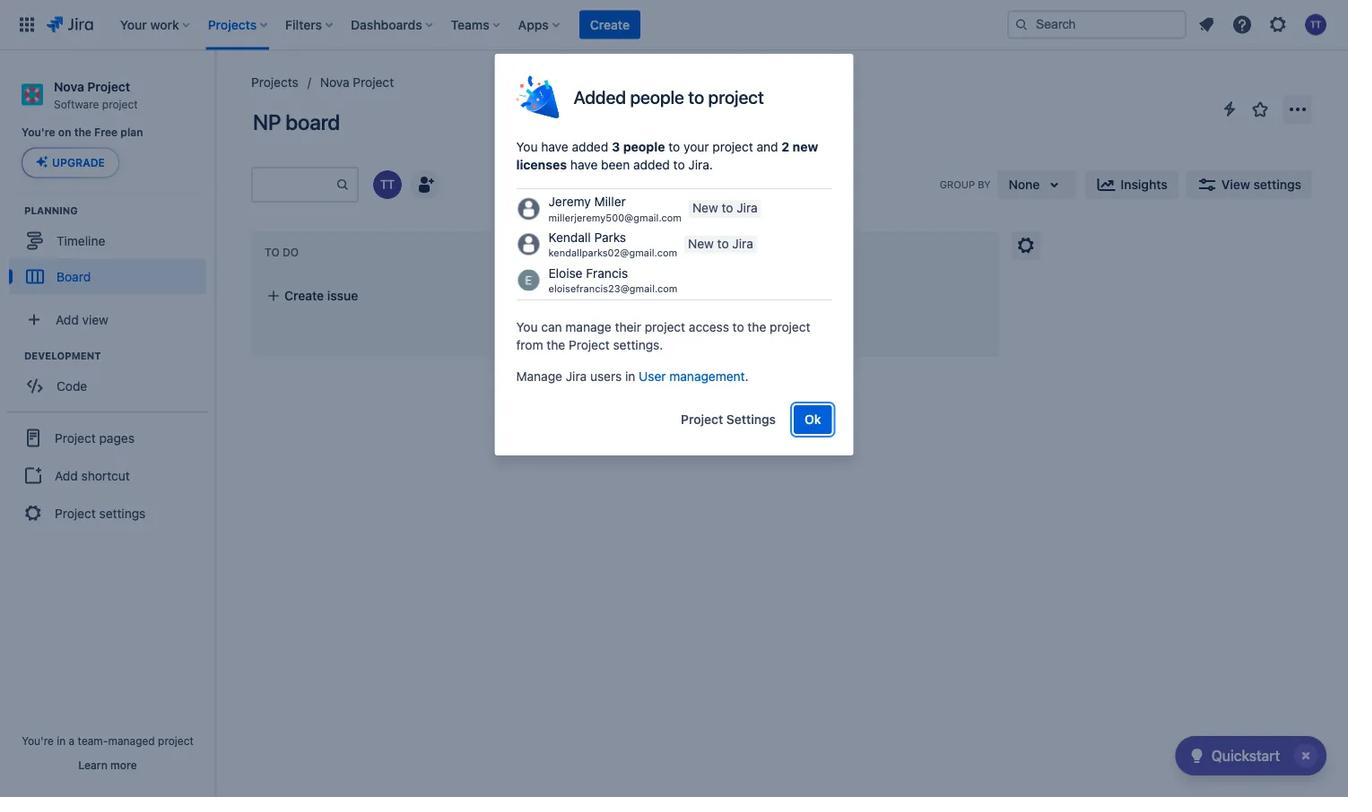 Task type: locate. For each thing, give the bounding box(es) containing it.
have
[[541, 139, 568, 154], [570, 157, 598, 172]]

project up and on the right top
[[708, 86, 764, 107]]

0 vertical spatial the
[[74, 126, 91, 139]]

you have added 3 people to your project and
[[516, 139, 782, 154]]

create
[[590, 17, 630, 32], [284, 288, 324, 303]]

you up licenses
[[516, 139, 538, 154]]

you inside the you can manage their project access to the project from the project settings.
[[516, 320, 538, 335]]

the down can
[[547, 338, 565, 353]]

1 vertical spatial added
[[633, 157, 670, 172]]

you for you can manage their project access to the project from the project settings.
[[516, 320, 538, 335]]

to up access
[[717, 236, 729, 251]]

nova for nova project software project
[[54, 79, 84, 94]]

team-
[[78, 735, 108, 747]]

0 vertical spatial have
[[541, 139, 568, 154]]

you can manage their project access to the project from the project settings.
[[516, 320, 810, 353]]

2
[[782, 139, 790, 154]]

jeremy
[[548, 194, 591, 209]]

added left "3" on the left of page
[[572, 139, 608, 154]]

2 you from the top
[[516, 320, 538, 335]]

0 horizontal spatial added
[[572, 139, 608, 154]]

development
[[24, 350, 101, 361]]

you're left a
[[22, 735, 54, 747]]

miller
[[594, 194, 626, 209]]

issue
[[327, 288, 358, 303]]

2 vertical spatial the
[[547, 338, 565, 353]]

new
[[692, 200, 718, 215], [688, 236, 714, 251]]

group
[[7, 411, 208, 538]]

create button
[[579, 10, 640, 39]]

to left the jira. on the top right
[[673, 157, 685, 172]]

project left and on the right top
[[713, 139, 753, 154]]

managed
[[108, 735, 155, 747]]

eloise francis eloisefrancis23@gmail.com
[[548, 265, 678, 295]]

board
[[57, 269, 91, 284]]

1 you from the top
[[516, 139, 538, 154]]

people up have been added to jira.
[[623, 139, 665, 154]]

1 horizontal spatial nova
[[320, 75, 349, 90]]

0 vertical spatial you're
[[22, 126, 55, 139]]

settings.
[[613, 338, 663, 353]]

licenses
[[516, 157, 567, 172]]

jira image
[[47, 14, 93, 35], [47, 14, 93, 35]]

the right access
[[748, 320, 766, 335]]

0 horizontal spatial nova
[[54, 79, 84, 94]]

millerjeremy500@gmail.com
[[548, 212, 682, 223]]

added for 3
[[572, 139, 608, 154]]

new to jira for jeremy miller
[[692, 200, 758, 215]]

1 vertical spatial the
[[748, 320, 766, 335]]

project inside the you can manage their project access to the project from the project settings.
[[569, 338, 610, 353]]

project settings link
[[670, 406, 787, 434]]

in left a
[[57, 735, 66, 747]]

1 vertical spatial new
[[688, 236, 714, 251]]

create for create issue
[[284, 288, 324, 303]]

terry turtle image
[[373, 170, 402, 199]]

2 you're from the top
[[22, 735, 54, 747]]

to
[[688, 86, 704, 107], [669, 139, 680, 154], [673, 157, 685, 172], [722, 200, 733, 215], [717, 236, 729, 251], [733, 320, 744, 335]]

added people to project dialog
[[495, 54, 853, 456]]

2 horizontal spatial the
[[748, 320, 766, 335]]

primary element
[[11, 0, 1007, 50]]

0 horizontal spatial have
[[541, 139, 568, 154]]

1 horizontal spatial in
[[625, 369, 635, 384]]

and
[[757, 139, 778, 154]]

added for to
[[633, 157, 670, 172]]

new to jira
[[692, 200, 758, 215], [688, 236, 753, 251]]

0 vertical spatial you
[[516, 139, 538, 154]]

1 horizontal spatial create
[[590, 17, 630, 32]]

0 vertical spatial new to jira
[[692, 200, 758, 215]]

1 vertical spatial you
[[516, 320, 538, 335]]

0 vertical spatial added
[[572, 139, 608, 154]]

have left the been
[[570, 157, 598, 172]]

the
[[74, 126, 91, 139], [748, 320, 766, 335], [547, 338, 565, 353]]

software
[[54, 98, 99, 110]]

added people to project
[[574, 86, 764, 107]]

to
[[265, 246, 280, 259]]

progress
[[532, 246, 590, 259]]

np
[[253, 109, 281, 135]]

1 vertical spatial new to jira
[[688, 236, 753, 251]]

have been added to jira.
[[567, 157, 713, 172]]

projects link
[[251, 72, 298, 93]]

create issue
[[284, 288, 358, 303]]

new for miller
[[692, 200, 718, 215]]

you
[[516, 139, 538, 154], [516, 320, 538, 335]]

0 vertical spatial new
[[692, 200, 718, 215]]

in left user
[[625, 369, 635, 384]]

your
[[684, 139, 709, 154]]

0 vertical spatial in
[[625, 369, 635, 384]]

nova up board
[[320, 75, 349, 90]]

you're
[[22, 126, 55, 139], [22, 735, 54, 747]]

add shortcut button
[[7, 458, 208, 494]]

1 horizontal spatial have
[[570, 157, 598, 172]]

1 horizontal spatial added
[[633, 157, 670, 172]]

0 vertical spatial create
[[590, 17, 630, 32]]

create issue button
[[256, 280, 489, 312]]

search image
[[1014, 17, 1029, 32]]

people up 'you have added 3 people to your project and'
[[630, 86, 684, 107]]

learn
[[78, 759, 107, 771]]

nova inside nova project software project
[[54, 79, 84, 94]]

nova up software
[[54, 79, 84, 94]]

you up the from
[[516, 320, 538, 335]]

1 vertical spatial create
[[284, 288, 324, 303]]

project right managed
[[158, 735, 194, 747]]

0 horizontal spatial in
[[57, 735, 66, 747]]

added down 'you have added 3 people to your project and'
[[633, 157, 670, 172]]

in progress
[[518, 246, 590, 259]]

create up added
[[590, 17, 630, 32]]

1 vertical spatial jira
[[732, 236, 753, 251]]

francis
[[586, 265, 628, 280]]

free
[[94, 126, 118, 139]]

project inside nova project software project
[[102, 98, 138, 110]]

to left your
[[669, 139, 680, 154]]

parks
[[594, 230, 626, 245]]

project
[[708, 86, 764, 107], [102, 98, 138, 110], [713, 139, 753, 154], [645, 320, 685, 335], [770, 320, 810, 335], [158, 735, 194, 747]]

project
[[353, 75, 394, 90], [87, 79, 130, 94], [569, 338, 610, 353], [681, 412, 723, 427], [55, 430, 96, 445], [55, 506, 96, 521]]

timeline link
[[9, 223, 206, 259]]

added
[[572, 139, 608, 154], [633, 157, 670, 172]]

0 vertical spatial jira
[[737, 200, 758, 215]]

Search this board text field
[[253, 169, 335, 201]]

kendall parks kendallparks02@gmail.com
[[548, 230, 677, 259]]

create left issue
[[284, 288, 324, 303]]

1 you're from the top
[[22, 126, 55, 139]]

have up licenses
[[541, 139, 568, 154]]

create inside 'primary' element
[[590, 17, 630, 32]]

you're left on
[[22, 126, 55, 139]]

0 horizontal spatial create
[[284, 288, 324, 303]]

code
[[57, 378, 87, 393]]

users
[[590, 369, 622, 384]]

1 vertical spatial you're
[[22, 735, 54, 747]]

jira
[[737, 200, 758, 215], [732, 236, 753, 251], [566, 369, 587, 384]]

0 horizontal spatial the
[[74, 126, 91, 139]]

nova
[[320, 75, 349, 90], [54, 79, 84, 94]]

to right access
[[733, 320, 744, 335]]

project up plan
[[102, 98, 138, 110]]

learn more button
[[78, 758, 137, 772]]

1 vertical spatial people
[[623, 139, 665, 154]]

jira for jeremy miller
[[737, 200, 758, 215]]

to do
[[265, 246, 299, 259]]

code link
[[9, 368, 206, 404]]

star np board image
[[1249, 99, 1271, 120]]

the right on
[[74, 126, 91, 139]]



Task type: describe. For each thing, give the bounding box(es) containing it.
timeline
[[57, 233, 105, 248]]

create banner
[[0, 0, 1348, 50]]

you're on the free plan
[[22, 126, 143, 139]]

settings
[[99, 506, 146, 521]]

np board
[[253, 109, 340, 135]]

2 new licenses
[[516, 139, 818, 172]]

check image
[[1186, 745, 1208, 767]]

learn more
[[78, 759, 137, 771]]

you're in a team-managed project
[[22, 735, 194, 747]]

to up your
[[688, 86, 704, 107]]

plan
[[121, 126, 143, 139]]

a
[[69, 735, 75, 747]]

on
[[58, 126, 71, 139]]

nova project
[[320, 75, 394, 90]]

project settings link
[[7, 494, 208, 533]]

access
[[689, 320, 729, 335]]

group
[[940, 179, 975, 190]]

group by
[[940, 179, 991, 190]]

new to jira for kendall parks
[[688, 236, 753, 251]]

shortcut
[[81, 468, 130, 483]]

add people image
[[414, 174, 436, 196]]

quickstart button
[[1176, 736, 1327, 776]]

added
[[574, 86, 626, 107]]

ok button
[[794, 406, 832, 434]]

project settings
[[681, 412, 776, 427]]

planning
[[24, 204, 78, 216]]

to inside the you can manage their project access to the project from the project settings.
[[733, 320, 744, 335]]

do
[[283, 246, 299, 259]]

jira.
[[688, 157, 713, 172]]

project up settings.
[[645, 320, 685, 335]]

settings
[[726, 412, 776, 427]]

eloise
[[548, 265, 583, 280]]

board
[[285, 109, 340, 135]]

configure board image
[[1015, 235, 1037, 257]]

manage
[[516, 369, 562, 384]]

board link
[[9, 259, 206, 295]]

new
[[793, 139, 818, 154]]

user
[[639, 369, 666, 384]]

group containing project pages
[[7, 411, 208, 538]]

you for you have added 3 people to your project and
[[516, 139, 538, 154]]

add
[[55, 468, 78, 483]]

kendall
[[548, 230, 591, 245]]

project pages
[[55, 430, 134, 445]]

insights
[[1121, 177, 1168, 192]]

new for parks
[[688, 236, 714, 251]]

you're for you're on the free plan
[[22, 126, 55, 139]]

quickstart
[[1211, 748, 1280, 765]]

management
[[669, 369, 745, 384]]

create for create
[[590, 17, 630, 32]]

by
[[978, 179, 991, 190]]

nova project software project
[[54, 79, 138, 110]]

their
[[615, 320, 641, 335]]

project inside nova project software project
[[87, 79, 130, 94]]

dismiss quickstart image
[[1292, 742, 1320, 770]]

1 vertical spatial in
[[57, 735, 66, 747]]

jeremy miller millerjeremy500@gmail.com
[[548, 194, 682, 223]]

from
[[516, 338, 543, 353]]

insights image
[[1096, 174, 1117, 196]]

Search field
[[1007, 10, 1187, 39]]

to down 2 new licenses
[[722, 200, 733, 215]]

development group
[[9, 348, 214, 409]]

projects
[[251, 75, 298, 90]]

in inside added people to project dialog
[[625, 369, 635, 384]]

manage jira users in user management .
[[516, 369, 749, 384]]

can
[[541, 320, 562, 335]]

jira for kendall parks
[[732, 236, 753, 251]]

1 vertical spatial have
[[570, 157, 598, 172]]

nova project link
[[320, 72, 394, 93]]

2 vertical spatial jira
[[566, 369, 587, 384]]

eloisefrancis23@gmail.com
[[548, 283, 678, 295]]

you're for you're in a team-managed project
[[22, 735, 54, 747]]

nova for nova project
[[320, 75, 349, 90]]

planning group
[[9, 203, 214, 300]]

manage
[[565, 320, 612, 335]]

add shortcut
[[55, 468, 130, 483]]

0 vertical spatial people
[[630, 86, 684, 107]]

pages
[[99, 430, 134, 445]]

insights button
[[1085, 170, 1178, 199]]

in
[[518, 246, 529, 259]]

project pages link
[[7, 418, 208, 458]]

been
[[601, 157, 630, 172]]

3
[[612, 139, 620, 154]]

automations menu button icon image
[[1219, 98, 1240, 120]]

upgrade button
[[22, 148, 118, 177]]

user management link
[[639, 369, 745, 384]]

project right access
[[770, 320, 810, 335]]

more
[[110, 759, 137, 771]]

project settings
[[55, 506, 146, 521]]

kendallparks02@gmail.com
[[548, 247, 677, 259]]

ok
[[805, 412, 821, 427]]

.
[[745, 369, 749, 384]]

1 horizontal spatial the
[[547, 338, 565, 353]]

upgrade
[[52, 156, 105, 169]]



Task type: vqa. For each thing, say whether or not it's contained in the screenshot.
"Projects" in Projects 'dropdown button'
no



